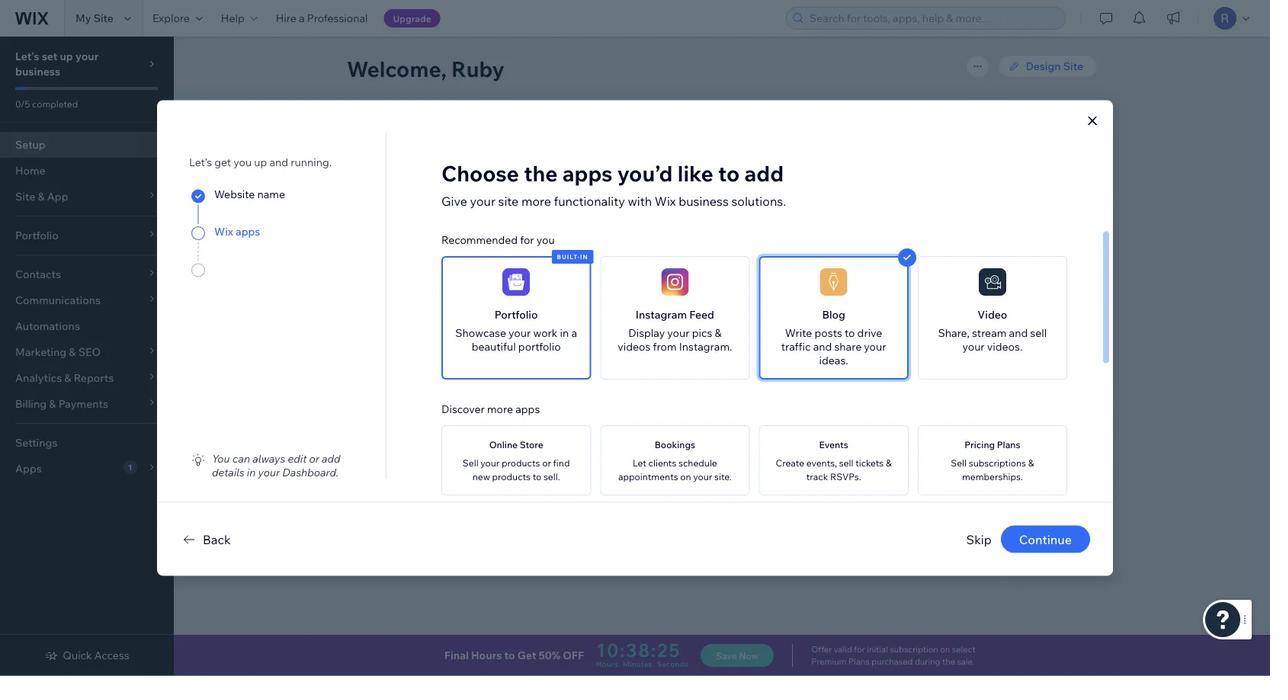 Task type: locate. For each thing, give the bounding box(es) containing it.
started
[[1021, 430, 1058, 443]]

0 horizontal spatial business
[[15, 65, 60, 78]]

2 horizontal spatial let's
[[676, 287, 700, 300]]

let's set up your business up choose
[[365, 122, 534, 139]]

online store sell your products or find new products to sell.
[[463, 439, 570, 482]]

tickets
[[856, 457, 884, 469]]

in down can
[[247, 466, 256, 479]]

final hours to get 50% off
[[444, 649, 584, 662]]

in inside you can always edit or add details in your dashboard.
[[247, 466, 256, 479]]

0 horizontal spatial apps
[[236, 225, 260, 238]]

2 vertical spatial site
[[1038, 387, 1058, 401]]

a right hire on the left
[[299, 11, 305, 25]]

wix for wix stands with ukraine show your support
[[610, 493, 630, 506]]

1 horizontal spatial for
[[854, 644, 865, 655]]

let's inside button
[[676, 287, 700, 300]]

0 vertical spatial site
[[459, 179, 477, 193]]

0 horizontal spatial on
[[447, 430, 460, 443]]

design site inside button
[[1001, 387, 1058, 401]]

0 horizontal spatial sell
[[839, 457, 854, 469]]

for right valid
[[854, 644, 865, 655]]

up up name
[[254, 155, 267, 169]]

and
[[270, 155, 288, 169], [522, 256, 541, 270], [1009, 326, 1028, 339], [813, 340, 832, 353]]

sell inside online store sell your products or find new products to sell.
[[463, 457, 479, 469]]

you for for
[[537, 233, 555, 246]]

1 horizontal spatial or
[[542, 457, 551, 469]]

2 add from the left
[[999, 345, 1020, 358]]

let's down welcome,
[[365, 122, 396, 139]]

1 vertical spatial domain
[[483, 256, 520, 270]]

on inside the offer valid for initial subscription on select premium plans purchased during the sale.
[[940, 644, 950, 655]]

a left 'project'
[[418, 345, 424, 358]]

add down the stream
[[999, 345, 1020, 358]]

& down get started button at bottom right
[[1029, 457, 1034, 469]]

plans
[[997, 439, 1021, 450], [849, 657, 870, 667]]

business up choose
[[476, 122, 534, 139]]

0 horizontal spatial up
[[60, 50, 73, 63]]

save now button
[[701, 644, 774, 667]]

the inside the offer valid for initial subscription on select premium plans purchased during the sale.
[[943, 657, 956, 667]]

1 vertical spatial you
[[537, 233, 555, 246]]

apps up the "store"
[[516, 402, 540, 416]]

back
[[203, 532, 231, 547]]

1 horizontal spatial sell
[[951, 457, 967, 469]]

with right stands
[[669, 493, 691, 506]]

1 horizontal spatial you
[[537, 233, 555, 246]]

quick access button
[[44, 649, 129, 663]]

choose
[[442, 160, 519, 187]]

wix down you'd
[[655, 193, 676, 209]]

settings link
[[0, 430, 174, 456]]

on left select
[[940, 644, 950, 655]]

0 vertical spatial design site
[[1026, 59, 1084, 73]]

2 horizontal spatial &
[[1029, 457, 1034, 469]]

video share, stream and sell your videos.
[[938, 308, 1047, 353]]

up up update your site type
[[423, 122, 440, 139]]

business inside choose the apps you'd like to add give your site more functionality with wix business solutions.
[[679, 193, 729, 209]]

2 vertical spatial business
[[679, 193, 729, 209]]

1 vertical spatial wix
[[214, 225, 233, 238]]

1 horizontal spatial site
[[498, 193, 519, 209]]

get left 50%
[[518, 649, 536, 662]]

business up 0/5 completed
[[15, 65, 60, 78]]

let's set up your business up completed
[[15, 50, 99, 78]]

1 vertical spatial the
[[943, 657, 956, 667]]

set up 0/5 completed
[[42, 50, 57, 63]]

always
[[253, 452, 285, 465]]

hire
[[276, 11, 296, 25]]

up up completed
[[60, 50, 73, 63]]

and down posts
[[813, 340, 832, 353]]

1 horizontal spatial the
[[943, 657, 956, 667]]

1 vertical spatial sell
[[839, 457, 854, 469]]

my
[[75, 11, 91, 25]]

sell
[[463, 457, 479, 469], [951, 457, 967, 469]]

upgrade button
[[384, 9, 441, 27]]

1 sell from the left
[[463, 457, 479, 469]]

let's up 0/5
[[15, 50, 39, 63]]

your inside instagram feed display your pics & videos from instagram.
[[668, 326, 690, 339]]

0 vertical spatial domain
[[490, 220, 528, 234]]

1 horizontal spatial on
[[680, 471, 691, 482]]

1 horizontal spatial with
[[669, 493, 691, 506]]

1 horizontal spatial hours
[[596, 659, 618, 669]]

your down the stream
[[963, 340, 985, 353]]

your inside online store sell your products or find new products to sell.
[[481, 457, 500, 469]]

hours inside 10:38:25 hours minutes seconds
[[596, 659, 618, 669]]

to right like
[[718, 160, 740, 187]]

2 horizontal spatial site
[[1064, 59, 1084, 73]]

display
[[629, 326, 665, 339]]

business down like
[[679, 193, 729, 209]]

add inside you can always edit or add details in your dashboard.
[[322, 452, 340, 465]]

the
[[524, 160, 558, 187], [943, 657, 956, 667]]

website name
[[214, 188, 285, 201]]

1 horizontal spatial add
[[999, 345, 1020, 358]]

1 horizontal spatial business
[[476, 122, 534, 139]]

your down showcase in the left of the page
[[477, 345, 499, 358]]

site up give
[[459, 179, 477, 193]]

1 vertical spatial site
[[1064, 59, 1084, 73]]

domain for custom
[[490, 220, 528, 234]]

or
[[309, 452, 319, 465], [542, 457, 551, 469]]

wix left stands
[[610, 493, 630, 506]]

apps inside choose the apps you'd like to add give your site more functionality with wix business solutions.
[[563, 160, 613, 187]]

2 horizontal spatial wix
[[655, 193, 676, 209]]

& inside instagram feed display your pics & videos from instagram.
[[715, 326, 722, 339]]

share
[[835, 340, 862, 353]]

0 vertical spatial let's
[[15, 50, 39, 63]]

on right 'found'
[[447, 430, 460, 443]]

2 vertical spatial on
[[940, 644, 950, 655]]

2 horizontal spatial apps
[[563, 160, 613, 187]]

0 horizontal spatial site
[[94, 11, 114, 25]]

0 vertical spatial the
[[524, 160, 558, 187]]

up
[[60, 50, 73, 63], [423, 122, 440, 139], [254, 155, 267, 169]]

1 horizontal spatial &
[[886, 457, 892, 469]]

add for add project
[[999, 345, 1020, 358]]

to left sell.
[[533, 471, 542, 482]]

project
[[426, 345, 462, 358]]

1 horizontal spatial plans
[[997, 439, 1021, 450]]

0 horizontal spatial for
[[520, 233, 534, 246]]

1 vertical spatial in
[[560, 326, 569, 339]]

get inside button
[[1000, 430, 1018, 443]]

0 horizontal spatial let's set up your business
[[15, 50, 99, 78]]

1 horizontal spatial apps
[[516, 402, 540, 416]]

home
[[15, 164, 46, 177]]

sidebar element
[[0, 37, 174, 676]]

let's set up your business inside sidebar element
[[15, 50, 99, 78]]

1 horizontal spatial in
[[560, 326, 569, 339]]

get left 'found'
[[395, 430, 413, 443]]

my site
[[75, 11, 114, 25]]

get
[[395, 430, 413, 443], [1000, 430, 1018, 443], [518, 649, 536, 662]]

wix down website
[[214, 225, 233, 238]]

1 vertical spatial plans
[[849, 657, 870, 667]]

can
[[232, 452, 250, 465]]

the right type
[[524, 160, 558, 187]]

find
[[553, 457, 570, 469]]

hire a professional
[[276, 11, 368, 25]]

let's left go
[[676, 287, 700, 300]]

sell up project
[[1031, 326, 1047, 339]]

offer valid for initial subscription on select premium plans purchased during the sale.
[[812, 644, 976, 667]]

for up find your perfect domain and secure it in a few clicks.
[[520, 233, 534, 246]]

in right work
[[560, 326, 569, 339]]

to up share
[[845, 326, 855, 339]]

a right work
[[571, 326, 577, 339]]

to inside choose the apps you'd like to add give your site more functionality with wix business solutions.
[[718, 160, 740, 187]]

show
[[739, 493, 767, 506]]

discover more apps
[[442, 402, 540, 416]]

website
[[214, 188, 255, 201]]

1 vertical spatial for
[[854, 644, 865, 655]]

sell down pricing
[[951, 457, 967, 469]]

2 sell from the left
[[951, 457, 967, 469]]

add left 'project'
[[395, 345, 416, 358]]

more left functionality
[[522, 193, 551, 209]]

to inside online store sell your products or find new products to sell.
[[533, 471, 542, 482]]

or up sell.
[[542, 457, 551, 469]]

1 vertical spatial design site
[[1001, 387, 1058, 401]]

your inside choose the apps you'd like to add give your site more functionality with wix business solutions.
[[470, 193, 496, 209]]

you up "secure"
[[537, 233, 555, 246]]

let's inside sidebar element
[[15, 50, 39, 63]]

get up 'subscriptions'
[[1000, 430, 1018, 443]]

1 horizontal spatial let's set up your business
[[365, 122, 534, 139]]

0 horizontal spatial sell
[[463, 457, 479, 469]]

products
[[502, 457, 540, 469], [492, 471, 531, 482]]

0 vertical spatial on
[[447, 430, 460, 443]]

1 vertical spatial on
[[680, 471, 691, 482]]

or up dashboard.
[[309, 452, 319, 465]]

2 horizontal spatial in
[[588, 256, 597, 270]]

a left custom
[[441, 220, 447, 234]]

for inside the offer valid for initial subscription on select premium plans purchased during the sale.
[[854, 644, 865, 655]]

site
[[459, 179, 477, 193], [498, 193, 519, 209]]

get found on google
[[395, 430, 499, 443]]

products down the "store"
[[502, 457, 540, 469]]

add up dashboard.
[[322, 452, 340, 465]]

1 vertical spatial apps
[[236, 225, 260, 238]]

ruby
[[452, 55, 505, 82]]

add up solutions.
[[745, 160, 784, 187]]

apps for choose
[[563, 160, 613, 187]]

business
[[15, 65, 60, 78], [476, 122, 534, 139], [679, 193, 729, 209]]

0 horizontal spatial you
[[234, 155, 252, 169]]

with down you'd
[[628, 193, 652, 209]]

your inside video share, stream and sell your videos.
[[963, 340, 985, 353]]

2 horizontal spatial up
[[423, 122, 440, 139]]

0 vertical spatial business
[[15, 65, 60, 78]]

&
[[715, 326, 722, 339], [886, 457, 892, 469], [1029, 457, 1034, 469]]

design site
[[1026, 59, 1084, 73], [1001, 387, 1058, 401]]

1 horizontal spatial more
[[522, 193, 551, 209]]

subscription
[[890, 644, 939, 655]]

video
[[978, 308, 1008, 321]]

the inside choose the apps you'd like to add give your site more functionality with wix business solutions.
[[524, 160, 558, 187]]

2 vertical spatial apps
[[516, 402, 540, 416]]

0 horizontal spatial hours
[[471, 649, 502, 662]]

the left sale.
[[943, 657, 956, 667]]

0 vertical spatial sell
[[1031, 326, 1047, 339]]

events,
[[807, 457, 837, 469]]

offer
[[812, 644, 832, 655]]

on
[[447, 430, 460, 443], [680, 471, 691, 482], [940, 644, 950, 655]]

on inside bookings let clients schedule appointments on your site.
[[680, 471, 691, 482]]

showcase
[[455, 326, 506, 339]]

home link
[[0, 158, 174, 184]]

project
[[1022, 345, 1058, 358]]

to
[[718, 160, 740, 187], [845, 326, 855, 339], [464, 345, 474, 358], [533, 471, 542, 482], [505, 649, 515, 662]]

your down my at the top of page
[[75, 50, 99, 63]]

0 vertical spatial up
[[60, 50, 73, 63]]

domain up find your perfect domain and secure it in a few clicks.
[[490, 220, 528, 234]]

0 vertical spatial add
[[745, 160, 784, 187]]

automations
[[15, 320, 80, 333]]

show your support button
[[739, 493, 836, 506]]

1 vertical spatial site
[[498, 193, 519, 209]]

your up from
[[668, 326, 690, 339]]

add for add a project to your portfolio
[[395, 345, 416, 358]]

0 vertical spatial plans
[[997, 439, 1021, 450]]

and left running.
[[270, 155, 288, 169]]

2 horizontal spatial on
[[940, 644, 950, 655]]

0 horizontal spatial with
[[628, 193, 652, 209]]

sell inside pricing plans sell subscriptions & memberships.
[[951, 457, 967, 469]]

2 vertical spatial wix
[[610, 493, 630, 506]]

0 horizontal spatial get
[[395, 430, 413, 443]]

let's
[[15, 50, 39, 63], [365, 122, 396, 139], [676, 287, 700, 300]]

0 horizontal spatial let's
[[15, 50, 39, 63]]

& inside events create events, sell tickets & track rsvps.
[[886, 457, 892, 469]]

0 vertical spatial set
[[42, 50, 57, 63]]

to inside blog write posts to drive traffic and share your ideas.
[[845, 326, 855, 339]]

your
[[75, 50, 99, 63], [443, 122, 472, 139], [434, 179, 457, 193], [470, 193, 496, 209], [419, 256, 441, 270], [509, 326, 531, 339], [668, 326, 690, 339], [864, 340, 887, 353], [963, 340, 985, 353], [477, 345, 499, 358], [481, 457, 500, 469], [258, 466, 280, 479], [693, 471, 713, 482]]

your down schedule
[[693, 471, 713, 482]]

stream
[[972, 326, 1007, 339]]

and left "secure"
[[522, 256, 541, 270]]

your inside blog write posts to drive traffic and share your ideas.
[[864, 340, 887, 353]]

plans up 'subscriptions'
[[997, 439, 1021, 450]]

built-in
[[557, 253, 589, 260]]

in right it
[[588, 256, 597, 270]]

hours for 10:38:25
[[596, 659, 618, 669]]

products right new
[[492, 471, 531, 482]]

0 horizontal spatial the
[[524, 160, 558, 187]]

sell up rsvps.
[[839, 457, 854, 469]]

0 horizontal spatial set
[[42, 50, 57, 63]]

your right find
[[419, 256, 441, 270]]

solutions.
[[732, 193, 786, 209]]

domain for perfect
[[483, 256, 520, 270]]

add inside button
[[999, 345, 1020, 358]]

schedule
[[679, 457, 717, 469]]

your down "portfolio"
[[509, 326, 531, 339]]

design site link
[[999, 55, 1097, 78]]

domain down recommended for you on the top of page
[[483, 256, 520, 270]]

0 horizontal spatial &
[[715, 326, 722, 339]]

1 vertical spatial add
[[322, 452, 340, 465]]

your up new
[[481, 457, 500, 469]]

0 horizontal spatial wix
[[214, 225, 233, 238]]

more
[[522, 193, 551, 209], [487, 402, 513, 416]]

1 horizontal spatial set
[[399, 122, 420, 139]]

write
[[785, 326, 812, 339]]

0 horizontal spatial add
[[322, 452, 340, 465]]

you right "get"
[[234, 155, 252, 169]]

2 horizontal spatial business
[[679, 193, 729, 209]]

business inside sidebar element
[[15, 65, 60, 78]]

hours left minutes
[[596, 659, 618, 669]]

& for tickets
[[886, 457, 892, 469]]

your down drive
[[864, 340, 887, 353]]

set up update
[[399, 122, 420, 139]]

plans down valid
[[849, 657, 870, 667]]

and up videos.
[[1009, 326, 1028, 339]]

support
[[795, 493, 836, 506]]

& right pics
[[715, 326, 722, 339]]

your down type
[[470, 193, 496, 209]]

hours right final
[[471, 649, 502, 662]]

on down schedule
[[680, 471, 691, 482]]

1 horizontal spatial let's
[[365, 122, 396, 139]]

more up 'google' in the bottom left of the page
[[487, 402, 513, 416]]

update your site type
[[395, 179, 502, 193]]

0 vertical spatial wix
[[655, 193, 676, 209]]

bookings
[[655, 439, 696, 450]]

in
[[580, 253, 589, 260]]

& right tickets
[[886, 457, 892, 469]]

1 add from the left
[[395, 345, 416, 358]]

2 vertical spatial up
[[254, 155, 267, 169]]

1 horizontal spatial add
[[745, 160, 784, 187]]

0 vertical spatial let's set up your business
[[15, 50, 99, 78]]

0/5 completed
[[15, 98, 78, 109]]

0 vertical spatial with
[[628, 193, 652, 209]]

apps down website name
[[236, 225, 260, 238]]

your down always
[[258, 466, 280, 479]]

videos.
[[987, 340, 1023, 353]]

on for bookings let clients schedule appointments on your site.
[[680, 471, 691, 482]]

sell up new
[[463, 457, 479, 469]]

let's set up your business
[[15, 50, 99, 78], [365, 122, 534, 139]]

1 vertical spatial let's set up your business
[[365, 122, 534, 139]]

0 horizontal spatial or
[[309, 452, 319, 465]]

and inside video share, stream and sell your videos.
[[1009, 326, 1028, 339]]

instagram.
[[679, 340, 732, 353]]

add
[[395, 345, 416, 358], [999, 345, 1020, 358]]

0 vertical spatial you
[[234, 155, 252, 169]]

get started
[[1000, 430, 1058, 443]]

let
[[633, 457, 647, 469]]

let's get you up and running.
[[189, 155, 332, 169]]

apps up functionality
[[563, 160, 613, 187]]

site down type
[[498, 193, 519, 209]]



Task type: describe. For each thing, give the bounding box(es) containing it.
sell inside events create events, sell tickets & track rsvps.
[[839, 457, 854, 469]]

1 vertical spatial set
[[399, 122, 420, 139]]

1 vertical spatial more
[[487, 402, 513, 416]]

professional
[[307, 11, 368, 25]]

quick
[[63, 649, 92, 662]]

stands
[[632, 493, 667, 506]]

& for pics
[[715, 326, 722, 339]]

discover
[[442, 402, 485, 416]]

with inside choose the apps you'd like to add give your site more functionality with wix business solutions.
[[628, 193, 652, 209]]

hours for final
[[471, 649, 502, 662]]

skip
[[967, 532, 992, 547]]

in inside showcase your work in a beautiful portfolio
[[560, 326, 569, 339]]

few
[[608, 256, 626, 270]]

feed
[[689, 308, 715, 321]]

setup link
[[0, 132, 174, 158]]

save
[[716, 650, 737, 662]]

10:38:25 hours minutes seconds
[[596, 639, 689, 669]]

type
[[479, 179, 502, 193]]

design inside button
[[1001, 387, 1036, 401]]

design site button
[[987, 383, 1072, 406]]

found
[[416, 430, 445, 443]]

blog
[[822, 308, 846, 321]]

showcase your work in a beautiful portfolio
[[455, 326, 577, 353]]

up inside sidebar element
[[60, 50, 73, 63]]

functionality
[[554, 193, 625, 209]]

built-
[[557, 253, 580, 260]]

10:38:25
[[596, 639, 681, 662]]

let's go button
[[663, 282, 731, 305]]

clients
[[649, 457, 677, 469]]

your up choose
[[443, 122, 472, 139]]

ukraine
[[694, 493, 733, 506]]

running.
[[291, 155, 332, 169]]

more inside choose the apps you'd like to add give your site more functionality with wix business solutions.
[[522, 193, 551, 209]]

set inside let's set up your business
[[42, 50, 57, 63]]

help
[[221, 11, 245, 25]]

get for get started
[[1000, 430, 1018, 443]]

your inside you can always edit or add details in your dashboard.
[[258, 466, 280, 479]]

drive
[[858, 326, 883, 339]]

add a project to your portfolio
[[395, 345, 544, 358]]

online
[[489, 439, 518, 450]]

a for hire a professional
[[299, 11, 305, 25]]

continue
[[1019, 532, 1072, 547]]

from
[[653, 340, 677, 353]]

Search for tools, apps, help & more... field
[[805, 8, 1061, 29]]

setup
[[15, 138, 46, 151]]

subscriptions
[[969, 457, 1026, 469]]

and inside blog write posts to drive traffic and share your ideas.
[[813, 340, 832, 353]]

add inside choose the apps you'd like to add give your site more functionality with wix business solutions.
[[745, 160, 784, 187]]

completed
[[32, 98, 78, 109]]

site inside button
[[1038, 387, 1058, 401]]

choose the apps you'd like to add give your site more functionality with wix business solutions.
[[442, 160, 786, 209]]

select
[[952, 644, 976, 655]]

1 vertical spatial business
[[476, 122, 534, 139]]

settings
[[15, 436, 58, 450]]

premium
[[812, 657, 847, 667]]

a inside showcase your work in a beautiful portfolio
[[571, 326, 577, 339]]

perfect
[[444, 256, 480, 270]]

0 vertical spatial site
[[94, 11, 114, 25]]

traffic
[[781, 340, 811, 353]]

apps for discover
[[516, 402, 540, 416]]

1 vertical spatial up
[[423, 122, 440, 139]]

& inside pricing plans sell subscriptions & memberships.
[[1029, 457, 1034, 469]]

posts
[[815, 326, 843, 339]]

your inside showcase your work in a beautiful portfolio
[[509, 326, 531, 339]]

back button
[[180, 530, 231, 549]]

or inside online store sell your products or find new products to sell.
[[542, 457, 551, 469]]

go
[[702, 287, 717, 300]]

50%
[[539, 649, 561, 662]]

off
[[563, 649, 584, 662]]

a left few
[[600, 256, 606, 270]]

add project button
[[985, 340, 1072, 363]]

site inside choose the apps you'd like to add give your site more functionality with wix business solutions.
[[498, 193, 519, 209]]

track
[[807, 471, 828, 482]]

sell.
[[544, 471, 560, 482]]

to down showcase in the left of the page
[[464, 345, 474, 358]]

hire a professional link
[[267, 0, 377, 37]]

details
[[212, 466, 245, 479]]

let's
[[189, 155, 212, 169]]

connect a custom domain
[[395, 220, 528, 234]]

1 vertical spatial with
[[669, 493, 691, 506]]

your inside bookings let clients schedule appointments on your site.
[[693, 471, 713, 482]]

sell inside video share, stream and sell your videos.
[[1031, 326, 1047, 339]]

0 horizontal spatial site
[[459, 179, 477, 193]]

it
[[579, 256, 586, 270]]

e.g., mystunningwebsite.com field
[[414, 283, 645, 304]]

now
[[739, 650, 759, 662]]

a for connect a custom domain
[[441, 220, 447, 234]]

explore
[[152, 11, 190, 25]]

upgrade
[[393, 13, 431, 24]]

add project
[[999, 345, 1058, 358]]

events create events, sell tickets & track rsvps.
[[776, 439, 892, 482]]

quick access
[[63, 649, 129, 662]]

access
[[94, 649, 129, 662]]

1 vertical spatial let's
[[365, 122, 396, 139]]

new
[[473, 471, 490, 482]]

clicks.
[[628, 256, 658, 270]]

portfolio inside showcase your work in a beautiful portfolio
[[518, 340, 561, 353]]

during
[[915, 657, 941, 667]]

update
[[395, 179, 432, 193]]

pricing plans sell subscriptions & memberships.
[[951, 439, 1034, 482]]

you can always edit or add details in your dashboard.
[[212, 452, 340, 479]]

sell for sell subscriptions & memberships.
[[951, 457, 967, 469]]

get for get found on google
[[395, 430, 413, 443]]

1 horizontal spatial up
[[254, 155, 267, 169]]

portfolio
[[495, 308, 538, 321]]

find
[[395, 256, 417, 270]]

1 vertical spatial products
[[492, 471, 531, 482]]

bookings let clients schedule appointments on your site.
[[618, 439, 732, 482]]

wix inside choose the apps you'd like to add give your site more functionality with wix business solutions.
[[655, 193, 676, 209]]

1 horizontal spatial get
[[518, 649, 536, 662]]

0 vertical spatial design
[[1026, 59, 1061, 73]]

your up give
[[434, 179, 457, 193]]

your
[[770, 493, 792, 506]]

plans inside pricing plans sell subscriptions & memberships.
[[997, 439, 1021, 450]]

plans inside the offer valid for initial subscription on select premium plans purchased during the sale.
[[849, 657, 870, 667]]

sell for sell your products or find new products to sell.
[[463, 457, 479, 469]]

seconds
[[657, 659, 689, 669]]

your inside let's set up your business
[[75, 50, 99, 63]]

google
[[463, 430, 499, 443]]

rsvps.
[[830, 471, 861, 482]]

events
[[819, 439, 849, 450]]

continue button
[[1001, 526, 1091, 553]]

secure
[[544, 256, 577, 270]]

0 vertical spatial for
[[520, 233, 534, 246]]

wix stands with ukraine show your support
[[610, 493, 836, 506]]

or inside you can always edit or add details in your dashboard.
[[309, 452, 319, 465]]

welcome,
[[347, 55, 447, 82]]

in for add
[[247, 466, 256, 479]]

0 vertical spatial products
[[502, 457, 540, 469]]

wix for wix apps
[[214, 225, 233, 238]]

like
[[678, 160, 714, 187]]

in for secure
[[588, 256, 597, 270]]

a for add a project to your portfolio
[[418, 345, 424, 358]]

automations link
[[0, 313, 174, 339]]

minutes
[[623, 659, 652, 669]]

recommended
[[442, 233, 518, 246]]

on for offer valid for initial subscription on select premium plans purchased during the sale.
[[940, 644, 950, 655]]

to left 50%
[[505, 649, 515, 662]]

you for get
[[234, 155, 252, 169]]



Task type: vqa. For each thing, say whether or not it's contained in the screenshot.


